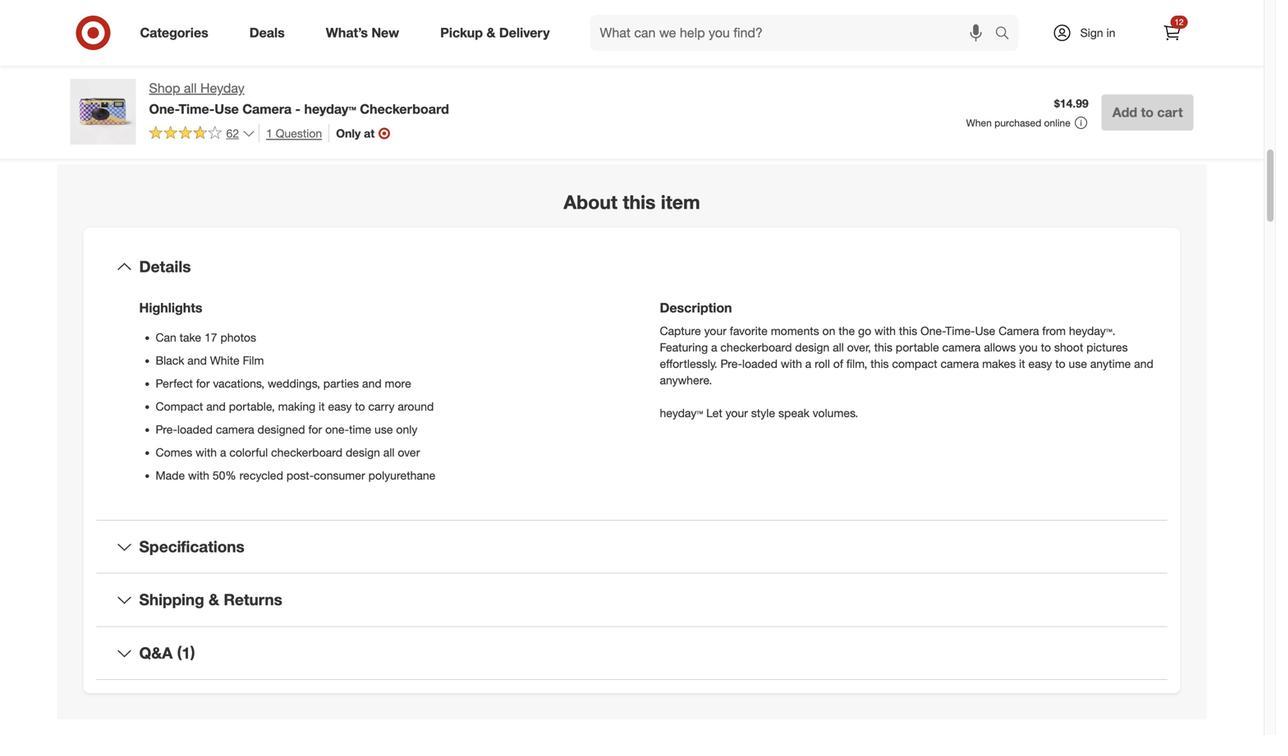 Task type: locate. For each thing, give the bounding box(es) containing it.
easy
[[1029, 356, 1053, 371], [328, 399, 352, 413]]

heyday™ left let
[[660, 406, 703, 420]]

0 vertical spatial camera
[[243, 101, 292, 117]]

with up 50%
[[196, 445, 217, 459]]

your right let
[[726, 406, 748, 420]]

design inside capture your favorite moments on the go with this one-time-use camera from heyday™. featuring a checkerboard design all over, this portable camera allows you to shoot pictures effortlessly. pre-loaded with a roll of film, this compact camera makes it easy to use anytime and anywhere.
[[795, 340, 830, 354]]

recycled
[[240, 468, 283, 482]]

new
[[372, 25, 399, 41]]

0 vertical spatial camera
[[943, 340, 981, 354]]

0 vertical spatial heyday™
[[304, 101, 356, 117]]

0 vertical spatial use
[[215, 101, 239, 117]]

what's new
[[326, 25, 399, 41]]

pickup & delivery link
[[426, 15, 571, 51]]

to
[[1142, 104, 1154, 120], [1041, 340, 1052, 354], [1056, 356, 1066, 371], [355, 399, 365, 413]]

0 vertical spatial &
[[487, 25, 496, 41]]

designed
[[258, 422, 305, 436]]

1 horizontal spatial all
[[383, 445, 395, 459]]

pickup & delivery
[[440, 25, 550, 41]]

0 vertical spatial checkerboard
[[721, 340, 792, 354]]

checkerboard up post-
[[271, 445, 343, 459]]

0 horizontal spatial camera
[[243, 101, 292, 117]]

to left carry at the bottom of the page
[[355, 399, 365, 413]]

use up the allows
[[976, 324, 996, 338]]

a left roll
[[806, 356, 812, 371]]

0 vertical spatial pre-
[[721, 356, 743, 371]]

for down black and white film
[[196, 376, 210, 390]]

with left 50%
[[188, 468, 209, 482]]

0 horizontal spatial design
[[346, 445, 380, 459]]

loaded down "favorite"
[[743, 356, 778, 371]]

camera left the allows
[[943, 340, 981, 354]]

highlights
[[139, 300, 203, 316]]

1 horizontal spatial loaded
[[743, 356, 778, 371]]

making
[[278, 399, 316, 413]]

all
[[184, 80, 197, 96], [833, 340, 844, 354], [383, 445, 395, 459]]

black
[[156, 353, 184, 367]]

1 horizontal spatial design
[[795, 340, 830, 354]]

0 vertical spatial for
[[196, 376, 210, 390]]

more
[[385, 376, 411, 390]]

2 vertical spatial camera
[[216, 422, 254, 436]]

1 vertical spatial it
[[319, 399, 325, 413]]

use
[[215, 101, 239, 117], [976, 324, 996, 338]]

over for time
[[797, 19, 819, 34]]

over,
[[848, 340, 871, 354]]

0 horizontal spatial time
[[349, 422, 371, 436]]

with
[[685, 19, 708, 34]]

camera up colorful
[[216, 422, 254, 436]]

anytime
[[1091, 356, 1131, 371]]

1 vertical spatial checkerboard
[[271, 445, 343, 459]]

one- up portable
[[921, 324, 946, 338]]

search
[[988, 26, 1027, 42]]

1 horizontal spatial camera
[[999, 324, 1040, 338]]

over up the affirm
[[711, 1, 738, 17]]

camera left 'makes'
[[941, 356, 979, 371]]

heyday™ inside shop all heyday one-time-use camera - heyday™ checkerboard
[[304, 101, 356, 117]]

2 horizontal spatial all
[[833, 340, 844, 354]]

easy down you
[[1029, 356, 1053, 371]]

0 horizontal spatial use
[[375, 422, 393, 436]]

with right go
[[875, 324, 896, 338]]

1 vertical spatial on
[[823, 324, 836, 338]]

all inside shop all heyday one-time-use camera - heyday™ checkerboard
[[184, 80, 197, 96]]

orders
[[760, 19, 794, 34]]

0 vertical spatial time
[[742, 1, 769, 17]]

design up roll
[[795, 340, 830, 354]]

0 horizontal spatial on
[[744, 19, 757, 34]]

1 vertical spatial heyday™
[[660, 406, 703, 420]]

pre- up comes
[[156, 422, 177, 436]]

1 vertical spatial use
[[976, 324, 996, 338]]

your
[[705, 324, 727, 338], [726, 406, 748, 420]]

& inside dropdown button
[[209, 590, 219, 609]]

this up portable
[[899, 324, 918, 338]]

design up consumer
[[346, 445, 380, 459]]

speak
[[779, 406, 810, 420]]

-
[[295, 101, 301, 117]]

perfect for vacations, weddings, parties and more
[[156, 376, 411, 390]]

time down carry at the bottom of the page
[[349, 422, 371, 436]]

over left $100 at top
[[797, 19, 819, 34]]

0 vertical spatial your
[[705, 324, 727, 338]]

2 vertical spatial all
[[383, 445, 395, 459]]

1 vertical spatial camera
[[999, 324, 1040, 338]]

it down you
[[1020, 356, 1026, 371]]

2 vertical spatial a
[[220, 445, 226, 459]]

to right add
[[1142, 104, 1154, 120]]

one- down the shop
[[149, 101, 179, 117]]

0 vertical spatial over
[[711, 1, 738, 17]]

on
[[744, 19, 757, 34], [823, 324, 836, 338]]

use inside capture your favorite moments on the go with this one-time-use camera from heyday™. featuring a checkerboard design all over, this portable camera allows you to shoot pictures effortlessly. pre-loaded with a roll of film, this compact camera makes it easy to use anytime and anywhere.
[[1069, 356, 1088, 371]]

pay
[[685, 1, 708, 17]]

sign
[[1081, 25, 1104, 40]]

and down vacations, at the left bottom of the page
[[206, 399, 226, 413]]

& for shipping
[[209, 590, 219, 609]]

sign in link
[[1039, 15, 1142, 51]]

0 vertical spatial time-
[[179, 101, 215, 117]]

roll
[[815, 356, 830, 371]]

1 horizontal spatial over
[[711, 1, 738, 17]]

1 vertical spatial over
[[797, 19, 819, 34]]

to inside add to cart button
[[1142, 104, 1154, 120]]

1 vertical spatial time-
[[946, 324, 976, 338]]

0 horizontal spatial over
[[398, 445, 420, 459]]

image of one-time-use camera - heyday™ checkerboard image
[[70, 79, 136, 145]]

on right the affirm
[[744, 19, 757, 34]]

use down shoot
[[1069, 356, 1088, 371]]

portable
[[896, 340, 940, 354]]

1 vertical spatial one-
[[921, 324, 946, 338]]

parties
[[323, 376, 359, 390]]

a up 50%
[[220, 445, 226, 459]]

0 horizontal spatial time-
[[179, 101, 215, 117]]

1 vertical spatial a
[[806, 356, 812, 371]]

camera
[[943, 340, 981, 354], [941, 356, 979, 371], [216, 422, 254, 436]]

0 vertical spatial one-
[[149, 101, 179, 117]]

pre- down "favorite"
[[721, 356, 743, 371]]

camera up you
[[999, 324, 1040, 338]]

1 horizontal spatial pre-
[[721, 356, 743, 371]]

your down description at the right top
[[705, 324, 727, 338]]

1 vertical spatial easy
[[328, 399, 352, 413]]

1 horizontal spatial &
[[487, 25, 496, 41]]

2 horizontal spatial over
[[797, 19, 819, 34]]

all up polyurethane
[[383, 445, 395, 459]]

1 horizontal spatial on
[[823, 324, 836, 338]]

style
[[751, 406, 776, 420]]

use down heyday
[[215, 101, 239, 117]]

heyday™ up only
[[304, 101, 356, 117]]

volumes.
[[813, 406, 859, 420]]

62
[[226, 126, 239, 140]]

1 horizontal spatial a
[[711, 340, 718, 354]]

0 vertical spatial on
[[744, 19, 757, 34]]

1 vertical spatial time
[[349, 422, 371, 436]]

pre- inside capture your favorite moments on the go with this one-time-use camera from heyday™. featuring a checkerboard design all over, this portable camera allows you to shoot pictures effortlessly. pre-loaded with a roll of film, this compact camera makes it easy to use anytime and anywhere.
[[721, 356, 743, 371]]

0 vertical spatial it
[[1020, 356, 1026, 371]]

1 horizontal spatial use
[[1069, 356, 1088, 371]]

time
[[742, 1, 769, 17], [349, 422, 371, 436]]

0 horizontal spatial pre-
[[156, 422, 177, 436]]

moments
[[771, 324, 820, 338]]

1 horizontal spatial it
[[1020, 356, 1026, 371]]

details
[[139, 257, 191, 276]]

0 horizontal spatial a
[[220, 445, 226, 459]]

0 horizontal spatial all
[[184, 80, 197, 96]]

online
[[1045, 117, 1071, 129]]

add to cart button
[[1102, 94, 1194, 131]]

specifications button
[[97, 521, 1168, 573]]

this left 'item'
[[623, 191, 656, 214]]

0 vertical spatial use
[[1069, 356, 1088, 371]]

time inside pay over time with affirm on orders over $100
[[742, 1, 769, 17]]

carry
[[368, 399, 395, 413]]

heyday™
[[304, 101, 356, 117], [660, 406, 703, 420]]

&
[[487, 25, 496, 41], [209, 590, 219, 609]]

capture your favorite moments on the go with this one-time-use camera from heyday™. featuring a checkerboard design all over, this portable camera allows you to shoot pictures effortlessly. pre-loaded with a roll of film, this compact camera makes it easy to use anytime and anywhere.
[[660, 324, 1154, 387]]

perfect
[[156, 376, 193, 390]]

0 horizontal spatial heyday™
[[304, 101, 356, 117]]

1 horizontal spatial time-
[[946, 324, 976, 338]]

1 vertical spatial &
[[209, 590, 219, 609]]

0 vertical spatial loaded
[[743, 356, 778, 371]]

camera up '1' on the top of the page
[[243, 101, 292, 117]]

& left returns in the left of the page
[[209, 590, 219, 609]]

vacations,
[[213, 376, 265, 390]]

on left the
[[823, 324, 836, 338]]

1 horizontal spatial checkerboard
[[721, 340, 792, 354]]

0 vertical spatial easy
[[1029, 356, 1053, 371]]

it right making
[[319, 399, 325, 413]]

use left only
[[375, 422, 393, 436]]

time up orders
[[742, 1, 769, 17]]

0 horizontal spatial &
[[209, 590, 219, 609]]

0 horizontal spatial easy
[[328, 399, 352, 413]]

all up of
[[833, 340, 844, 354]]

for
[[196, 376, 210, 390], [308, 422, 322, 436]]

categories link
[[126, 15, 229, 51]]

this right film,
[[871, 356, 889, 371]]

12
[[1175, 17, 1184, 27]]

over for a
[[398, 445, 420, 459]]

1 horizontal spatial one-
[[921, 324, 946, 338]]

all right the shop
[[184, 80, 197, 96]]

1 vertical spatial design
[[346, 445, 380, 459]]

1 question
[[266, 126, 322, 140]]

1 horizontal spatial easy
[[1029, 356, 1053, 371]]

cart
[[1158, 104, 1183, 120]]

& right pickup
[[487, 25, 496, 41]]

only at
[[336, 126, 375, 140]]

a right featuring
[[711, 340, 718, 354]]

2 vertical spatial over
[[398, 445, 420, 459]]

categories
[[140, 25, 208, 41]]

and down take
[[188, 353, 207, 367]]

0 horizontal spatial one-
[[149, 101, 179, 117]]

1 horizontal spatial time
[[742, 1, 769, 17]]

checkerboard down "favorite"
[[721, 340, 792, 354]]

over down only
[[398, 445, 420, 459]]

consumer
[[314, 468, 365, 482]]

1 horizontal spatial use
[[976, 324, 996, 338]]

a
[[711, 340, 718, 354], [806, 356, 812, 371], [220, 445, 226, 459]]

0 vertical spatial design
[[795, 340, 830, 354]]

loaded down compact
[[177, 422, 213, 436]]

0 vertical spatial all
[[184, 80, 197, 96]]

deals link
[[236, 15, 305, 51]]

0 horizontal spatial use
[[215, 101, 239, 117]]

to right you
[[1041, 340, 1052, 354]]

1 vertical spatial all
[[833, 340, 844, 354]]

for left one-
[[308, 422, 322, 436]]

deals
[[250, 25, 285, 41]]

capture
[[660, 324, 701, 338]]

1 vertical spatial loaded
[[177, 422, 213, 436]]

0 horizontal spatial loaded
[[177, 422, 213, 436]]

0 vertical spatial a
[[711, 340, 718, 354]]

search button
[[988, 15, 1027, 54]]

1 horizontal spatial for
[[308, 422, 322, 436]]

and right anytime
[[1135, 356, 1154, 371]]

easy down parties
[[328, 399, 352, 413]]



Task type: describe. For each thing, give the bounding box(es) containing it.
can
[[156, 330, 176, 345]]

1
[[266, 126, 273, 140]]

specifications
[[139, 537, 245, 556]]

camera inside capture your favorite moments on the go with this one-time-use camera from heyday™. featuring a checkerboard design all over, this portable camera allows you to shoot pictures effortlessly. pre-loaded with a roll of film, this compact camera makes it easy to use anytime and anywhere.
[[999, 324, 1040, 338]]

camera inside shop all heyday one-time-use camera - heyday™ checkerboard
[[243, 101, 292, 117]]

pictures
[[1087, 340, 1128, 354]]

one-
[[325, 422, 349, 436]]

loaded inside capture your favorite moments on the go with this one-time-use camera from heyday™. featuring a checkerboard design all over, this portable camera allows you to shoot pictures effortlessly. pre-loaded with a roll of film, this compact camera makes it easy to use anytime and anywhere.
[[743, 356, 778, 371]]

post-
[[287, 468, 314, 482]]

comes
[[156, 445, 192, 459]]

around
[[398, 399, 434, 413]]

1 vertical spatial your
[[726, 406, 748, 420]]

shoot
[[1055, 340, 1084, 354]]

add to cart
[[1113, 104, 1183, 120]]

makes
[[983, 356, 1016, 371]]

heyday
[[200, 80, 245, 96]]

all inside capture your favorite moments on the go with this one-time-use camera from heyday™. featuring a checkerboard design all over, this portable camera allows you to shoot pictures effortlessly. pre-loaded with a roll of film, this compact camera makes it easy to use anytime and anywhere.
[[833, 340, 844, 354]]

shop
[[149, 80, 180, 96]]

compact
[[892, 356, 938, 371]]

compact
[[156, 399, 203, 413]]

film,
[[847, 356, 868, 371]]

affirm
[[711, 19, 741, 34]]

time- inside shop all heyday one-time-use camera - heyday™ checkerboard
[[179, 101, 215, 117]]

comes with a colorful checkerboard design all over
[[156, 445, 420, 459]]

what's new link
[[312, 15, 420, 51]]

only
[[396, 422, 418, 436]]

polyurethane
[[369, 468, 436, 482]]

add
[[1113, 104, 1138, 120]]

1 vertical spatial use
[[375, 422, 393, 436]]

pickup
[[440, 25, 483, 41]]

in
[[1107, 25, 1116, 40]]

your inside capture your favorite moments on the go with this one-time-use camera from heyday™. featuring a checkerboard design all over, this portable camera allows you to shoot pictures effortlessly. pre-loaded with a roll of film, this compact camera makes it easy to use anytime and anywhere.
[[705, 324, 727, 338]]

17
[[205, 330, 217, 345]]

use inside shop all heyday one-time-use camera - heyday™ checkerboard
[[215, 101, 239, 117]]

take
[[180, 330, 201, 345]]

about
[[564, 191, 618, 214]]

when purchased online
[[967, 117, 1071, 129]]

the
[[839, 324, 855, 338]]

checkerboard inside capture your favorite moments on the go with this one-time-use camera from heyday™. featuring a checkerboard design all over, this portable camera allows you to shoot pictures effortlessly. pre-loaded with a roll of film, this compact camera makes it easy to use anytime and anywhere.
[[721, 340, 792, 354]]

let
[[707, 406, 723, 420]]

shipping & returns button
[[97, 574, 1168, 626]]

anywhere.
[[660, 373, 712, 387]]

made with 50% recycled post-consumer polyurethane
[[156, 468, 436, 482]]

when
[[967, 117, 992, 129]]

description
[[660, 300, 732, 316]]

from
[[1043, 324, 1066, 338]]

weddings,
[[268, 376, 320, 390]]

advertisement region
[[652, 58, 1194, 120]]

returns
[[224, 590, 282, 609]]

pre-loaded camera designed for one-time use only
[[156, 422, 418, 436]]

sponsored
[[1145, 122, 1194, 134]]

checkerboard
[[360, 101, 449, 117]]

0 horizontal spatial for
[[196, 376, 210, 390]]

on inside capture your favorite moments on the go with this one-time-use camera from heyday™. featuring a checkerboard design all over, this portable camera allows you to shoot pictures effortlessly. pre-loaded with a roll of film, this compact camera makes it easy to use anytime and anywhere.
[[823, 324, 836, 338]]

12 link
[[1155, 15, 1191, 51]]

(1)
[[177, 644, 195, 662]]

62 link
[[149, 124, 256, 144]]

use inside capture your favorite moments on the go with this one-time-use camera from heyday™. featuring a checkerboard design all over, this portable camera allows you to shoot pictures effortlessly. pre-loaded with a roll of film, this compact camera makes it easy to use anytime and anywhere.
[[976, 324, 996, 338]]

details button
[[97, 241, 1168, 293]]

0 horizontal spatial it
[[319, 399, 325, 413]]

white
[[210, 353, 240, 367]]

with left roll
[[781, 356, 802, 371]]

heyday™ let your style speak volumes.
[[660, 406, 859, 420]]

and inside capture your favorite moments on the go with this one-time-use camera from heyday™. featuring a checkerboard design all over, this portable camera allows you to shoot pictures effortlessly. pre-loaded with a roll of film, this compact camera makes it easy to use anytime and anywhere.
[[1135, 356, 1154, 371]]

question
[[276, 126, 322, 140]]

shop all heyday one-time-use camera - heyday™ checkerboard
[[149, 80, 449, 117]]

to down shoot
[[1056, 356, 1066, 371]]

1 vertical spatial camera
[[941, 356, 979, 371]]

film
[[243, 353, 264, 367]]

one- inside capture your favorite moments on the go with this one-time-use camera from heyday™. featuring a checkerboard design all over, this portable camera allows you to shoot pictures effortlessly. pre-loaded with a roll of film, this compact camera makes it easy to use anytime and anywhere.
[[921, 324, 946, 338]]

favorite
[[730, 324, 768, 338]]

portable,
[[229, 399, 275, 413]]

q&a
[[139, 644, 173, 662]]

and up carry at the bottom of the page
[[362, 376, 382, 390]]

0 horizontal spatial checkerboard
[[271, 445, 343, 459]]

one- inside shop all heyday one-time-use camera - heyday™ checkerboard
[[149, 101, 179, 117]]

shipping & returns
[[139, 590, 282, 609]]

it inside capture your favorite moments on the go with this one-time-use camera from heyday™. featuring a checkerboard design all over, this portable camera allows you to shoot pictures effortlessly. pre-loaded with a roll of film, this compact camera makes it easy to use anytime and anywhere.
[[1020, 356, 1026, 371]]

you
[[1020, 340, 1038, 354]]

$14.99
[[1055, 96, 1089, 110]]

of
[[834, 356, 844, 371]]

at
[[364, 126, 375, 140]]

featuring
[[660, 340, 708, 354]]

on inside pay over time with affirm on orders over $100
[[744, 19, 757, 34]]

purchased
[[995, 117, 1042, 129]]

this right over,
[[875, 340, 893, 354]]

& for pickup
[[487, 25, 496, 41]]

effortlessly.
[[660, 356, 718, 371]]

shipping
[[139, 590, 204, 609]]

What can we help you find? suggestions appear below search field
[[590, 15, 999, 51]]

pay over time with affirm on orders over $100
[[685, 1, 847, 34]]

1 question link
[[259, 124, 322, 143]]

about this item
[[564, 191, 700, 214]]

easy inside capture your favorite moments on the go with this one-time-use camera from heyday™. featuring a checkerboard design all over, this portable camera allows you to shoot pictures effortlessly. pre-loaded with a roll of film, this compact camera makes it easy to use anytime and anywhere.
[[1029, 356, 1053, 371]]

q&a (1)
[[139, 644, 195, 662]]

item
[[661, 191, 700, 214]]

made
[[156, 468, 185, 482]]

2 horizontal spatial a
[[806, 356, 812, 371]]

one-time-use camera - heyday&#8482; checkerboard, 5 of 6 image
[[70, 0, 335, 151]]

1 vertical spatial pre-
[[156, 422, 177, 436]]

1 horizontal spatial heyday™
[[660, 406, 703, 420]]

time- inside capture your favorite moments on the go with this one-time-use camera from heyday™. featuring a checkerboard design all over, this portable camera allows you to shoot pictures effortlessly. pre-loaded with a roll of film, this compact camera makes it easy to use anytime and anywhere.
[[946, 324, 976, 338]]

image gallery element
[[70, 0, 612, 156]]

photos
[[221, 330, 256, 345]]

50%
[[213, 468, 236, 482]]

1 vertical spatial for
[[308, 422, 322, 436]]

sign in
[[1081, 25, 1116, 40]]

go
[[859, 324, 872, 338]]



Task type: vqa. For each thing, say whether or not it's contained in the screenshot.
Compact and portable, making it easy to carry around
yes



